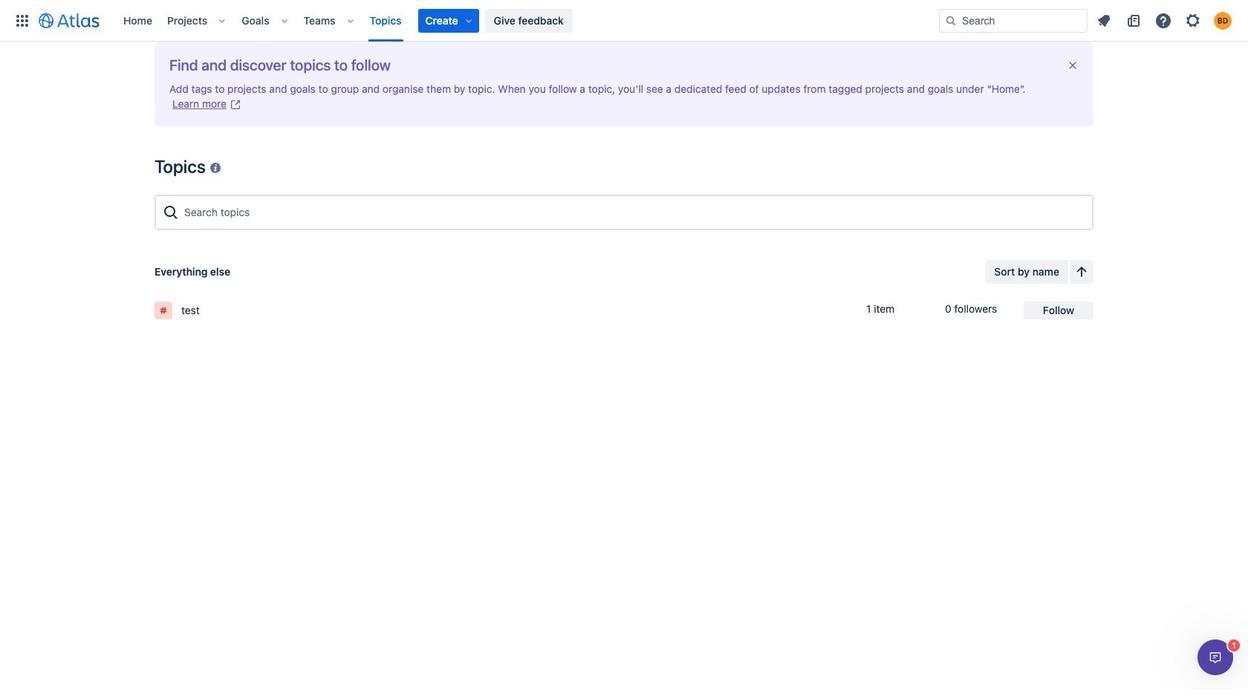 Task type: locate. For each thing, give the bounding box(es) containing it.
settings image
[[1184, 12, 1202, 29]]

help image
[[1154, 12, 1172, 29]]

None search field
[[939, 9, 1088, 32]]

top element
[[9, 0, 939, 41]]

tooltip anchor image
[[209, 162, 221, 174]]

banner
[[0, 0, 1248, 42]]

dialog
[[1198, 640, 1233, 675]]



Task type: vqa. For each thing, say whether or not it's contained in the screenshot.
leftmost list
no



Task type: describe. For each thing, give the bounding box(es) containing it.
notifications image
[[1095, 12, 1113, 29]]

learn more image
[[230, 99, 241, 111]]

close banner image
[[1067, 59, 1079, 71]]

account image
[[1214, 12, 1232, 29]]

switch to... image
[[13, 12, 31, 29]]

Search topics field
[[180, 199, 1086, 226]]

reverse sort order image
[[1073, 263, 1091, 281]]

search image
[[945, 14, 957, 26]]

Search field
[[939, 9, 1088, 32]]



